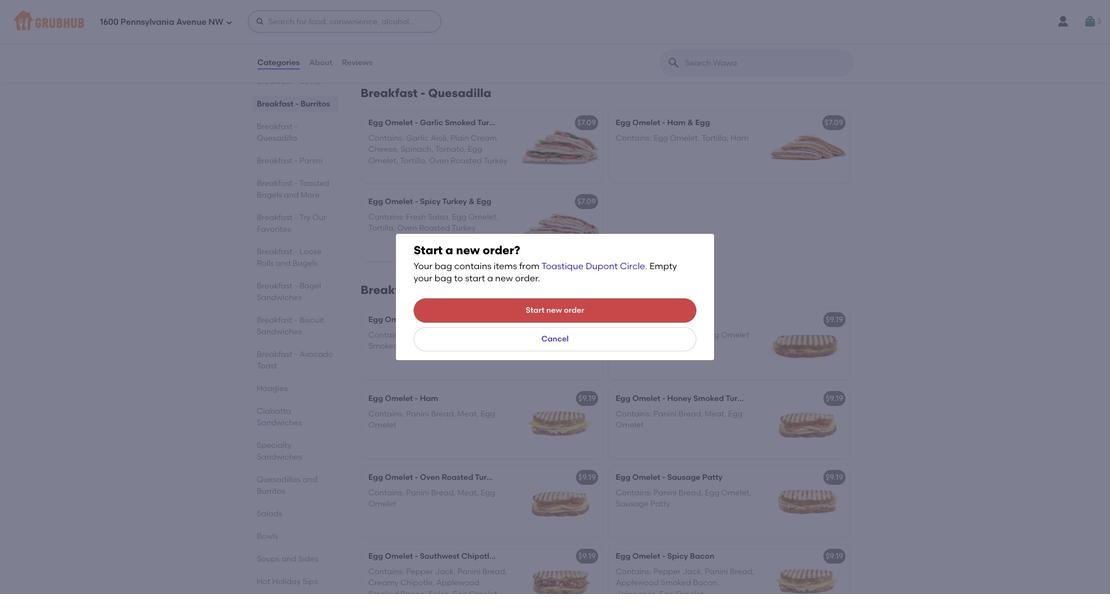 Task type: locate. For each thing, give the bounding box(es) containing it.
2 horizontal spatial &
[[688, 118, 693, 127]]

1 vertical spatial bowls
[[257, 532, 278, 542]]

1 vertical spatial oven
[[397, 224, 417, 233]]

applewood up jalapenos,
[[616, 579, 659, 588]]

breakfast for the breakfast - biscuit sandwiches tab
[[257, 316, 293, 325]]

fresh down egg omelet - spicy turkey & egg
[[406, 213, 426, 222]]

2 vertical spatial salsa,
[[429, 590, 451, 595]]

2 vertical spatial tortilla,
[[368, 224, 395, 233]]

0 vertical spatial roasted
[[451, 156, 482, 166]]

bread, for egg
[[679, 331, 703, 340]]

bacon
[[498, 315, 523, 325], [496, 552, 520, 562], [690, 552, 714, 562]]

1 vertical spatial a
[[487, 274, 493, 284]]

ciabatta sandwiches tab
[[257, 406, 334, 429]]

egg
[[489, 16, 504, 25], [368, 118, 383, 127], [512, 118, 526, 127], [616, 118, 631, 127], [695, 118, 710, 127], [654, 134, 668, 143], [468, 145, 482, 154], [368, 197, 383, 206], [477, 197, 491, 206], [452, 213, 467, 222], [368, 315, 383, 325], [616, 315, 631, 325], [667, 315, 682, 325], [705, 331, 720, 340], [429, 342, 443, 352], [368, 394, 383, 404], [616, 394, 631, 404], [481, 410, 495, 419], [728, 410, 743, 419], [368, 473, 383, 483], [616, 473, 631, 483], [481, 489, 495, 498], [705, 489, 720, 498], [368, 552, 383, 562], [616, 552, 631, 562], [453, 590, 467, 595], [659, 590, 674, 595]]

smoked inside contains: panini bread, applewood smoked bacon, egg omelet
[[368, 342, 399, 352]]

breakfast - panini
[[257, 156, 323, 166], [361, 283, 465, 297]]

specialty sandwiches tab
[[257, 440, 334, 463]]

bacon, down egg omelet - spicy bacon
[[693, 579, 719, 588]]

spicy up contains: pepper jack, panini bread, applewood smoked bacon, jalapenos, egg omelet
[[667, 552, 688, 562]]

sides
[[298, 555, 318, 564]]

and right rolls at the top of the page
[[276, 259, 291, 268]]

panini down egg omelet - ham
[[406, 410, 429, 419]]

breakfast for breakfast - burritos "tab"
[[257, 99, 294, 109]]

bread, for honey
[[679, 410, 703, 419]]

a down contains: fresh salsa, egg omelet, tortilla, oven roasted turkey at left
[[446, 244, 453, 257]]

0 horizontal spatial &
[[469, 197, 475, 206]]

breakfast - quesadilla tab
[[257, 121, 334, 144]]

applewood inside contains: pepper jack, panini bread, applewood smoked bacon, jalapenos, egg omelet
[[616, 579, 659, 588]]

garlic up 'aioli,'
[[420, 118, 443, 127]]

circle
[[620, 261, 645, 272]]

reviews
[[342, 58, 373, 67]]

contains: for egg omelet - ham & egg
[[616, 134, 652, 143]]

burritos inside quesadillas and burritos
[[257, 487, 285, 497]]

0 horizontal spatial ham
[[420, 394, 438, 404]]

1 vertical spatial egg omelet - egg image
[[767, 308, 850, 380]]

breakfast inside 'breakfast - try our favorites'
[[257, 213, 293, 223]]

0 horizontal spatial spicy
[[420, 197, 441, 206]]

cream
[[471, 134, 497, 143]]

.
[[645, 261, 647, 272]]

2 vertical spatial ham
[[420, 394, 438, 404]]

contains: for egg omelet - ham
[[368, 410, 404, 419]]

quesadilla up breakfast - panini tab
[[257, 134, 297, 143]]

egg inside contains: fresh salsa, egg omelet, tortilla, oven roasted turkey
[[452, 213, 467, 222]]

1 horizontal spatial tortilla,
[[400, 156, 427, 166]]

oven
[[429, 156, 449, 166], [397, 224, 417, 233], [420, 473, 440, 483]]

0 horizontal spatial start
[[414, 244, 443, 257]]

egg omelet - egg image for contains: cheddar, fresh salsa, egg omelet, tortilla burrito
[[520, 0, 603, 65]]

tortilla, down egg omelet - ham & egg
[[702, 134, 729, 143]]

$7.09 for contains: garlic aioli, plain cream cheese, spinach, tomato, egg omelet, tortilla, oven roasted turkey
[[577, 118, 596, 127]]

bagels up favorites
[[257, 191, 282, 200]]

2 vertical spatial bacon,
[[401, 590, 427, 595]]

- inside "tab"
[[295, 99, 299, 109]]

breakfast - bagel sandwiches tab
[[257, 281, 334, 304]]

&
[[504, 118, 510, 127], [688, 118, 693, 127], [469, 197, 475, 206]]

omelet, inside contains: cheddar, fresh salsa, egg omelet, tortilla burrito
[[368, 27, 398, 36]]

meat, for honey
[[705, 410, 726, 419]]

contains: panini bread, meat, egg omelet down honey
[[616, 410, 743, 430]]

1 horizontal spatial jack,
[[683, 568, 703, 577]]

breakfast - loose rolls and bagels tab
[[257, 246, 334, 270]]

0 vertical spatial oven
[[429, 156, 449, 166]]

sausage
[[667, 473, 701, 483], [616, 500, 649, 509]]

2 horizontal spatial ham
[[731, 134, 749, 143]]

hoagies tab
[[257, 383, 334, 395]]

cheese,
[[368, 145, 399, 154]]

bagels inside breakfast - loose rolls and bagels
[[293, 259, 318, 268]]

0 vertical spatial breakfast - panini
[[257, 156, 323, 166]]

egg omelet - spicy bacon image
[[767, 545, 850, 595]]

panini inside breakfast - panini tab
[[300, 156, 323, 166]]

1 pepper from the left
[[406, 568, 433, 577]]

$9.19
[[578, 315, 596, 325], [826, 315, 843, 325], [578, 394, 596, 404], [826, 394, 843, 404], [578, 473, 596, 483], [826, 473, 843, 483], [578, 552, 596, 562], [826, 552, 843, 562]]

our
[[312, 213, 326, 223]]

1 vertical spatial burritos
[[257, 487, 285, 497]]

1 sandwiches from the top
[[257, 293, 302, 303]]

0 vertical spatial sausage
[[667, 473, 701, 483]]

egg omelet - applewood smoked bacon
[[368, 315, 523, 325]]

sandwiches down specialty
[[257, 453, 302, 462]]

contains: inside contains: fresh salsa, egg omelet, tortilla, oven roasted turkey
[[368, 213, 404, 222]]

-
[[294, 77, 298, 86], [421, 86, 425, 100], [295, 99, 299, 109], [415, 118, 418, 127], [662, 118, 666, 127], [294, 122, 298, 131], [294, 156, 298, 166], [294, 179, 298, 188], [415, 197, 418, 206], [294, 213, 298, 223], [294, 247, 298, 257], [294, 282, 298, 291], [421, 283, 425, 297], [415, 315, 418, 325], [662, 315, 666, 325], [294, 316, 298, 325], [294, 350, 298, 360], [415, 394, 418, 404], [662, 394, 666, 404], [415, 473, 418, 483], [662, 473, 666, 483], [415, 552, 418, 562], [662, 552, 666, 562]]

pepper
[[406, 568, 433, 577], [654, 568, 681, 577]]

1 horizontal spatial breakfast - panini
[[361, 283, 465, 297]]

breakfast down breakfast - panini tab
[[257, 179, 293, 188]]

bacon, down chipotle, at left bottom
[[401, 590, 427, 595]]

3
[[1097, 16, 1101, 26]]

and inside breakfast - toasted bagels and more
[[284, 191, 299, 200]]

0 horizontal spatial bowls
[[257, 532, 278, 542]]

0 vertical spatial fresh
[[443, 16, 463, 25]]

bag left the to
[[435, 274, 452, 284]]

breakfast inside breakfast - burritos "tab"
[[257, 99, 294, 109]]

meat,
[[458, 410, 479, 419], [705, 410, 726, 419], [458, 489, 479, 498]]

0 horizontal spatial egg omelet - egg image
[[520, 0, 603, 65]]

breakfast
[[257, 77, 293, 86], [361, 86, 418, 100], [257, 99, 294, 109], [257, 122, 293, 131], [257, 156, 293, 166], [257, 179, 293, 188], [257, 213, 293, 223], [257, 247, 293, 257], [257, 282, 293, 291], [361, 283, 418, 297], [257, 316, 293, 325], [257, 350, 293, 360]]

contains: for egg omelet - honey smoked turkey
[[616, 410, 652, 419]]

garlic inside contains: garlic aioli, plain cream cheese, spinach, tomato, egg omelet, tortilla, oven roasted turkey
[[406, 134, 429, 143]]

bacon right chipotle at the left of page
[[496, 552, 520, 562]]

smoked for egg omelet - garlic smoked turkey & egg
[[445, 118, 476, 127]]

0 vertical spatial garlic
[[420, 118, 443, 127]]

1 vertical spatial bagels
[[293, 259, 318, 268]]

0 vertical spatial burritos
[[301, 99, 330, 109]]

1 vertical spatial spicy
[[667, 552, 688, 562]]

applewood down egg omelet - southwest chipotle bacon at the left bottom of page
[[436, 579, 479, 588]]

panini down chipotle at the left of page
[[458, 568, 481, 577]]

0 horizontal spatial burritos
[[257, 487, 285, 497]]

bread, inside contains: panini bread, egg omelet, sausage patty
[[679, 489, 703, 498]]

egg omelet - egg image
[[520, 0, 603, 65], [767, 308, 850, 380]]

contains: panini bread, meat, egg omelet for ham
[[368, 410, 495, 430]]

contains: panini bread, meat, egg omelet down egg omelet - ham
[[368, 410, 495, 430]]

new
[[456, 244, 480, 257], [495, 274, 513, 284], [546, 306, 562, 315]]

$9.19 for egg omelet - oven roasted turkey
[[578, 473, 596, 483]]

- inside breakfast - biscuit sandwiches
[[294, 316, 298, 325]]

breakfast inside breakfast - panini tab
[[257, 156, 293, 166]]

breakfast inside breakfast - bowls 'tab'
[[257, 77, 293, 86]]

bacon for contains: panini bread, applewood smoked bacon, egg omelet
[[498, 315, 523, 325]]

panini up toasted
[[300, 156, 323, 166]]

egg omelet - spicy turkey & egg image
[[520, 190, 603, 262]]

salsa, inside contains: fresh salsa, egg omelet, tortilla, oven roasted turkey
[[428, 213, 450, 222]]

1 vertical spatial start
[[526, 306, 545, 315]]

garlic
[[420, 118, 443, 127], [406, 134, 429, 143]]

bacon,
[[401, 342, 427, 352], [693, 579, 719, 588], [401, 590, 427, 595]]

breakfast - bowls tab
[[257, 76, 334, 87]]

$7.09 for contains: egg omelet, tortilla, ham
[[825, 118, 843, 127]]

toast
[[257, 362, 277, 371]]

breakfast down breakfast - bowls
[[257, 99, 294, 109]]

0 vertical spatial a
[[446, 244, 453, 257]]

1 vertical spatial quesadilla
[[257, 134, 297, 143]]

bacon down order.
[[498, 315, 523, 325]]

bagels
[[257, 191, 282, 200], [293, 259, 318, 268]]

0 vertical spatial ham
[[667, 118, 686, 127]]

1 vertical spatial tortilla,
[[400, 156, 427, 166]]

panini
[[300, 156, 323, 166], [428, 283, 465, 297], [406, 331, 429, 340], [654, 331, 677, 340], [406, 410, 429, 419], [654, 410, 677, 419], [406, 489, 429, 498], [654, 489, 677, 498], [458, 568, 481, 577], [705, 568, 728, 577]]

pepper down egg omelet - spicy bacon
[[654, 568, 681, 577]]

0 vertical spatial bowls
[[300, 77, 321, 86]]

breakfast - quesadilla up egg omelet - garlic smoked turkey & egg
[[361, 86, 491, 100]]

salsa, down chipotle, at left bottom
[[429, 590, 451, 595]]

sandwiches inside the 'breakfast - bagel sandwiches'
[[257, 293, 302, 303]]

and
[[284, 191, 299, 200], [276, 259, 291, 268], [303, 476, 318, 485], [282, 555, 296, 564]]

contains: for egg omelet - southwest chipotle bacon
[[368, 568, 404, 577]]

roasted
[[451, 156, 482, 166], [419, 224, 450, 233], [442, 473, 473, 483]]

spicy for pepper
[[667, 552, 688, 562]]

bowls
[[300, 77, 321, 86], [257, 532, 278, 542]]

egg omelet - egg image for contains: panini bread, egg omelet
[[767, 308, 850, 380]]

burritos inside "tab"
[[301, 99, 330, 109]]

burritos down breakfast - bowls 'tab'
[[301, 99, 330, 109]]

smoked for egg omelet - honey smoked turkey
[[693, 394, 724, 404]]

hot holiday sips tab
[[257, 577, 334, 588]]

breakfast inside breakfast - avocado toast
[[257, 350, 293, 360]]

2 sandwiches from the top
[[257, 328, 302, 337]]

egg inside contains: garlic aioli, plain cream cheese, spinach, tomato, egg omelet, tortilla, oven roasted turkey
[[468, 145, 482, 154]]

3 button
[[1084, 12, 1101, 31]]

2 vertical spatial new
[[546, 306, 562, 315]]

sandwiches up breakfast - avocado toast
[[257, 328, 302, 337]]

1 horizontal spatial new
[[495, 274, 513, 284]]

omelet inside contains: pepper jack, panini bread, applewood smoked bacon, jalapenos, egg omelet
[[676, 590, 704, 595]]

jack, for applewood
[[435, 568, 456, 577]]

$9.19 for egg omelet - ham
[[578, 394, 596, 404]]

start inside the 'start new order' button
[[526, 306, 545, 315]]

fresh up burrito
[[443, 16, 463, 25]]

a
[[446, 244, 453, 257], [487, 274, 493, 284]]

0 vertical spatial salsa,
[[465, 16, 487, 25]]

your bag contains items from toastique dupont circle .
[[414, 261, 647, 272]]

- inside breakfast - toasted bagels and more
[[294, 179, 298, 188]]

1 horizontal spatial egg omelet - egg image
[[767, 308, 850, 380]]

1 vertical spatial sausage
[[616, 500, 649, 509]]

1 horizontal spatial &
[[504, 118, 510, 127]]

meat, for oven
[[458, 489, 479, 498]]

and left sides
[[282, 555, 296, 564]]

bacon up contains: pepper jack, panini bread, applewood smoked bacon, jalapenos, egg omelet
[[690, 552, 714, 562]]

0 vertical spatial new
[[456, 244, 480, 257]]

0 vertical spatial egg omelet - egg image
[[520, 0, 603, 65]]

0 horizontal spatial tortilla,
[[368, 224, 395, 233]]

egg omelet - ham image
[[520, 387, 603, 459]]

1 vertical spatial salsa,
[[428, 213, 450, 222]]

1 horizontal spatial bowls
[[300, 77, 321, 86]]

contains: inside contains: pepper jack, panini bread, applewood smoked bacon, jalapenos, egg omelet
[[616, 568, 652, 577]]

salads tab
[[257, 509, 334, 520]]

1 horizontal spatial spicy
[[667, 552, 688, 562]]

1 vertical spatial roasted
[[419, 224, 450, 233]]

1 vertical spatial patty
[[650, 500, 670, 509]]

1 vertical spatial bag
[[435, 274, 452, 284]]

breakfast down breakfast - burritos
[[257, 122, 293, 131]]

a right start
[[487, 274, 493, 284]]

burritos
[[301, 99, 330, 109], [257, 487, 285, 497]]

turkey inside contains: garlic aioli, plain cream cheese, spinach, tomato, egg omelet, tortilla, oven roasted turkey
[[484, 156, 508, 166]]

meat, for ham
[[458, 410, 479, 419]]

hot holiday sips
[[257, 578, 318, 587]]

0 horizontal spatial svg image
[[226, 19, 232, 26]]

1 horizontal spatial ham
[[667, 118, 686, 127]]

garlic up spinach,
[[406, 134, 429, 143]]

egg inside contains: cheddar, fresh salsa, egg omelet, tortilla burrito
[[489, 16, 504, 25]]

smoked inside contains: pepper jack, panini bread, applewood smoked bacon, jalapenos, egg omelet
[[661, 579, 691, 588]]

from
[[519, 261, 540, 272]]

pepper for southwest
[[406, 568, 433, 577]]

0 vertical spatial start
[[414, 244, 443, 257]]

2 pepper from the left
[[654, 568, 681, 577]]

jack, down egg omelet - spicy bacon
[[683, 568, 703, 577]]

- inside breakfast - avocado toast
[[294, 350, 298, 360]]

egg omelet - oven roasted turkey image
[[520, 466, 603, 538]]

breakfast for breakfast - loose rolls and bagels tab
[[257, 247, 293, 257]]

0 vertical spatial bagels
[[257, 191, 282, 200]]

bag
[[435, 261, 452, 272], [435, 274, 452, 284]]

1 horizontal spatial pepper
[[654, 568, 681, 577]]

spicy up contains: fresh salsa, egg omelet, tortilla, oven roasted turkey at left
[[420, 197, 441, 206]]

egg omelet - sausage patty
[[616, 473, 723, 483]]

start up 'your'
[[414, 244, 443, 257]]

quesadilla
[[428, 86, 491, 100], [257, 134, 297, 143]]

and inside quesadillas and burritos
[[303, 476, 318, 485]]

bagels down loose
[[293, 259, 318, 268]]

omelet inside contains: pepper jack, panini bread, creamy chipotle, applewood smoked bacon, salsa, egg omelet
[[469, 590, 497, 595]]

salsa, inside contains: cheddar, fresh salsa, egg omelet, tortilla burrito
[[465, 16, 487, 25]]

bacon, down egg omelet - applewood smoked bacon
[[401, 342, 427, 352]]

bag right 'your'
[[435, 261, 452, 272]]

and left more
[[284, 191, 299, 200]]

0 horizontal spatial new
[[456, 244, 480, 257]]

panini down egg omelet - spicy bacon
[[705, 568, 728, 577]]

0 vertical spatial spicy
[[420, 197, 441, 206]]

sandwiches down ciabatta
[[257, 419, 302, 428]]

0 horizontal spatial jack,
[[435, 568, 456, 577]]

2 horizontal spatial tortilla,
[[702, 134, 729, 143]]

breakfast inside breakfast - loose rolls and bagels
[[257, 247, 293, 257]]

1 vertical spatial ham
[[731, 134, 749, 143]]

try
[[299, 213, 310, 223]]

breakfast inside the breakfast - quesadilla
[[257, 122, 293, 131]]

panini inside contains: pepper jack, panini bread, applewood smoked bacon, jalapenos, egg omelet
[[705, 568, 728, 577]]

quesadilla inside the breakfast - quesadilla
[[257, 134, 297, 143]]

0 horizontal spatial breakfast - quesadilla
[[257, 122, 298, 143]]

magnifying glass icon image
[[667, 56, 680, 70]]

$9.19 for egg omelet - applewood smoked bacon
[[578, 315, 596, 325]]

new left order
[[546, 306, 562, 315]]

quesadillas and burritos
[[257, 476, 318, 497]]

start
[[414, 244, 443, 257], [526, 306, 545, 315]]

bowls up soups
[[257, 532, 278, 542]]

0 vertical spatial bag
[[435, 261, 452, 272]]

smoked
[[445, 118, 476, 127], [466, 315, 496, 325], [368, 342, 399, 352], [693, 394, 724, 404], [661, 579, 691, 588], [368, 590, 399, 595]]

patty down egg omelet - sausage patty
[[650, 500, 670, 509]]

favorites
[[257, 225, 291, 234]]

contains: for egg omelet - applewood smoked bacon
[[368, 331, 404, 340]]

salsa, right cheddar,
[[465, 16, 487, 25]]

jack, inside contains: pepper jack, panini bread, creamy chipotle, applewood smoked bacon, salsa, egg omelet
[[435, 568, 456, 577]]

start for start a new order?
[[414, 244, 443, 257]]

tortilla, inside contains: garlic aioli, plain cream cheese, spinach, tomato, egg omelet, tortilla, oven roasted turkey
[[400, 156, 427, 166]]

applewood down egg omelet - applewood smoked bacon
[[458, 331, 501, 340]]

patty up contains: panini bread, egg omelet, sausage patty
[[702, 473, 723, 483]]

chipotle
[[461, 552, 494, 562]]

1 horizontal spatial start
[[526, 306, 545, 315]]

jack, down egg omelet - southwest chipotle bacon at the left bottom of page
[[435, 568, 456, 577]]

breakfast - toasted bagels and more tab
[[257, 178, 334, 201]]

1 horizontal spatial sausage
[[667, 473, 701, 483]]

1 bag from the top
[[435, 261, 452, 272]]

panini down egg omelet - applewood smoked bacon
[[406, 331, 429, 340]]

egg omelet - spicy bacon
[[616, 552, 714, 562]]

breakfast down the 'breakfast - bagel sandwiches' on the left
[[257, 316, 293, 325]]

breakfast - panini down 'your'
[[361, 283, 465, 297]]

quesadilla up egg omelet - garlic smoked turkey & egg
[[428, 86, 491, 100]]

1 horizontal spatial svg image
[[256, 17, 264, 26]]

svg image
[[256, 17, 264, 26], [226, 19, 232, 26]]

breakfast up favorites
[[257, 213, 293, 223]]

breakfast up rolls at the top of the page
[[257, 247, 293, 257]]

a inside empty your bag to start a new order.
[[487, 274, 493, 284]]

breakfast - quesadilla down breakfast - burritos
[[257, 122, 298, 143]]

0 horizontal spatial fresh
[[406, 213, 426, 222]]

- inside breakfast - loose rolls and bagels
[[294, 247, 298, 257]]

2 horizontal spatial new
[[546, 306, 562, 315]]

bread, inside contains: panini bread, applewood smoked bacon, egg omelet
[[431, 331, 456, 340]]

holiday
[[272, 578, 301, 587]]

1 horizontal spatial bagels
[[293, 259, 318, 268]]

breakfast down rolls at the top of the page
[[257, 282, 293, 291]]

0 horizontal spatial breakfast - panini
[[257, 156, 323, 166]]

sandwiches up breakfast - biscuit sandwiches
[[257, 293, 302, 303]]

$7.09
[[577, 118, 596, 127], [825, 118, 843, 127], [577, 197, 596, 206]]

0 vertical spatial tortilla,
[[702, 134, 729, 143]]

breakfast - bagel sandwiches
[[257, 282, 321, 303]]

1 horizontal spatial patty
[[702, 473, 723, 483]]

start new order
[[526, 306, 584, 315]]

order
[[564, 306, 584, 315]]

breakfast down categories
[[257, 77, 293, 86]]

bowls down the about
[[300, 77, 321, 86]]

new up contains
[[456, 244, 480, 257]]

1 horizontal spatial a
[[487, 274, 493, 284]]

sausage up contains: panini bread, egg omelet, sausage patty
[[667, 473, 701, 483]]

contains: panini bread, meat, egg omelet for oven
[[368, 489, 495, 509]]

contains: panini bread, meat, egg omelet down egg omelet - oven roasted turkey
[[368, 489, 495, 509]]

breakfast down reviews button
[[361, 86, 418, 100]]

pepper inside contains: pepper jack, panini bread, creamy chipotle, applewood smoked bacon, salsa, egg omelet
[[406, 568, 433, 577]]

contains: panini bread, meat, egg omelet
[[368, 410, 495, 430], [616, 410, 743, 430], [368, 489, 495, 509]]

spinach,
[[401, 145, 433, 154]]

and right the quesadillas
[[303, 476, 318, 485]]

contains: egg omelet, tortilla, ham
[[616, 134, 749, 143]]

egg omelet - southwest chipotle bacon
[[368, 552, 520, 562]]

jack, inside contains: pepper jack, panini bread, applewood smoked bacon, jalapenos, egg omelet
[[683, 568, 703, 577]]

omelet
[[385, 118, 413, 127], [632, 118, 660, 127], [385, 197, 413, 206], [385, 315, 413, 325], [632, 315, 660, 325], [721, 331, 749, 340], [445, 342, 473, 352], [385, 394, 413, 404], [632, 394, 660, 404], [368, 421, 396, 430], [616, 421, 644, 430], [385, 473, 413, 483], [632, 473, 660, 483], [368, 500, 396, 509], [385, 552, 413, 562], [632, 552, 660, 562], [469, 590, 497, 595], [676, 590, 704, 595]]

bread, inside contains: pepper jack, panini bread, applewood smoked bacon, jalapenos, egg omelet
[[730, 568, 754, 577]]

about
[[309, 58, 333, 67]]

contains: for egg omelet - egg
[[616, 331, 652, 340]]

egg omelet - southwest chipotle bacon image
[[520, 545, 603, 595]]

bacon, inside contains: panini bread, applewood smoked bacon, egg omelet
[[401, 342, 427, 352]]

panini down egg omelet - sausage patty
[[654, 489, 677, 498]]

start down order.
[[526, 306, 545, 315]]

breakfast - panini up breakfast - toasted bagels and more
[[257, 156, 323, 166]]

breakfast for breakfast - toasted bagels and more tab
[[257, 179, 293, 188]]

1 vertical spatial garlic
[[406, 134, 429, 143]]

contains: inside contains: panini bread, egg omelet, sausage patty
[[616, 489, 652, 498]]

tortilla, down spinach,
[[400, 156, 427, 166]]

1600
[[100, 17, 119, 27]]

specialty sandwiches
[[257, 441, 302, 462]]

contains: inside contains: panini bread, applewood smoked bacon, egg omelet
[[368, 331, 404, 340]]

1 vertical spatial bacon,
[[693, 579, 719, 588]]

1 horizontal spatial quesadilla
[[428, 86, 491, 100]]

1 vertical spatial breakfast - quesadilla
[[257, 122, 298, 143]]

egg omelet - spicy turkey & egg
[[368, 197, 491, 206]]

0 horizontal spatial pepper
[[406, 568, 433, 577]]

0 horizontal spatial sausage
[[616, 500, 649, 509]]

1 horizontal spatial burritos
[[301, 99, 330, 109]]

1 horizontal spatial fresh
[[443, 16, 463, 25]]

0 vertical spatial quesadilla
[[428, 86, 491, 100]]

1 jack, from the left
[[435, 568, 456, 577]]

pepper up chipotle, at left bottom
[[406, 568, 433, 577]]

2 bag from the top
[[435, 274, 452, 284]]

0 horizontal spatial patty
[[650, 500, 670, 509]]

0 vertical spatial bacon,
[[401, 342, 427, 352]]

0 horizontal spatial quesadilla
[[257, 134, 297, 143]]

panini inside contains: pepper jack, panini bread, creamy chipotle, applewood smoked bacon, salsa, egg omelet
[[458, 568, 481, 577]]

- inside the breakfast - quesadilla
[[294, 122, 298, 131]]

applewood
[[420, 315, 464, 325], [458, 331, 501, 340], [436, 579, 479, 588], [616, 579, 659, 588]]

0 vertical spatial breakfast - quesadilla
[[361, 86, 491, 100]]

nw
[[208, 17, 224, 27]]

soups and sides tab
[[257, 554, 334, 566]]

bread, for sausage
[[679, 489, 703, 498]]

1 horizontal spatial breakfast - quesadilla
[[361, 86, 491, 100]]

burritos down the quesadillas
[[257, 487, 285, 497]]

and inside breakfast - loose rolls and bagels
[[276, 259, 291, 268]]

contains: for egg omelet - oven roasted turkey
[[368, 489, 404, 498]]

1 vertical spatial new
[[495, 274, 513, 284]]

breakfast up toast
[[257, 350, 293, 360]]

pepper inside contains: pepper jack, panini bread, applewood smoked bacon, jalapenos, egg omelet
[[654, 568, 681, 577]]

omelet, inside contains: garlic aioli, plain cream cheese, spinach, tomato, egg omelet, tortilla, oven roasted turkey
[[368, 156, 398, 166]]

$9.19 for egg omelet - honey smoked turkey
[[826, 394, 843, 404]]

fresh inside contains: cheddar, fresh salsa, egg omelet, tortilla burrito
[[443, 16, 463, 25]]

breakfast inside the 'breakfast - bagel sandwiches'
[[257, 282, 293, 291]]

1 vertical spatial breakfast - panini
[[361, 283, 465, 297]]

egg omelet - garlic smoked turkey & egg image
[[520, 111, 603, 183]]

tortilla, down egg omelet - spicy turkey & egg
[[368, 224, 395, 233]]

tortilla
[[400, 27, 425, 36]]

ham
[[667, 118, 686, 127], [731, 134, 749, 143], [420, 394, 438, 404]]

sausage down egg omelet - sausage patty
[[616, 500, 649, 509]]

$7.09 for contains: fresh salsa, egg omelet, tortilla, oven roasted turkey
[[577, 197, 596, 206]]

salsa, down egg omelet - spicy turkey & egg
[[428, 213, 450, 222]]

applewood up contains: panini bread, applewood smoked bacon, egg omelet
[[420, 315, 464, 325]]

1 vertical spatial fresh
[[406, 213, 426, 222]]

contains: inside contains: pepper jack, panini bread, creamy chipotle, applewood smoked bacon, salsa, egg omelet
[[368, 568, 404, 577]]

breakfast inside breakfast - toasted bagels and more
[[257, 179, 293, 188]]

turkey
[[477, 118, 502, 127], [484, 156, 508, 166], [442, 197, 467, 206], [452, 224, 476, 233], [726, 394, 750, 404], [475, 473, 500, 483]]

breakfast inside breakfast - biscuit sandwiches
[[257, 316, 293, 325]]

new down items
[[495, 274, 513, 284]]

contains: inside contains: garlic aioli, plain cream cheese, spinach, tomato, egg omelet, tortilla, oven roasted turkey
[[368, 134, 404, 143]]

breakfast up breakfast - toasted bagels and more
[[257, 156, 293, 166]]

egg inside contains: pepper jack, panini bread, applewood smoked bacon, jalapenos, egg omelet
[[659, 590, 674, 595]]

2 jack, from the left
[[683, 568, 703, 577]]

egg omelet - applewood smoked bacon image
[[520, 308, 603, 380]]

0 horizontal spatial bagels
[[257, 191, 282, 200]]

cancel button
[[414, 328, 697, 352]]

contains: for egg omelet - garlic smoked turkey & egg
[[368, 134, 404, 143]]



Task type: describe. For each thing, give the bounding box(es) containing it.
quesadillas and burritos tab
[[257, 474, 334, 498]]

hoagies
[[257, 384, 288, 394]]

breakfast for breakfast - bowls 'tab'
[[257, 77, 293, 86]]

panini inside contains: panini bread, egg omelet, sausage patty
[[654, 489, 677, 498]]

breakfast - loose rolls and bagels
[[257, 247, 322, 268]]

panini up egg omelet - applewood smoked bacon
[[428, 283, 465, 297]]

breakfast - bowls
[[257, 77, 321, 86]]

breakfast - burritos tab
[[257, 98, 334, 110]]

patty inside contains: panini bread, egg omelet, sausage patty
[[650, 500, 670, 509]]

breakfast - panini tab
[[257, 155, 334, 167]]

plain
[[451, 134, 469, 143]]

omelet inside contains: panini bread, applewood smoked bacon, egg omelet
[[445, 342, 473, 352]]

fresh inside contains: fresh salsa, egg omelet, tortilla, oven roasted turkey
[[406, 213, 426, 222]]

roasted inside contains: fresh salsa, egg omelet, tortilla, oven roasted turkey
[[419, 224, 450, 233]]

- inside the 'breakfast - bagel sandwiches'
[[294, 282, 298, 291]]

contains: panini bread, meat, egg omelet for honey
[[616, 410, 743, 430]]

2 vertical spatial roasted
[[442, 473, 473, 483]]

honey
[[667, 394, 692, 404]]

contains: pepper jack, panini bread, applewood smoked bacon, jalapenos, egg omelet
[[616, 568, 754, 595]]

smoked for egg omelet - applewood smoked bacon
[[466, 315, 496, 325]]

aioli,
[[431, 134, 449, 143]]

panini down honey
[[654, 410, 677, 419]]

your
[[414, 261, 433, 272]]

bagels inside breakfast - toasted bagels and more
[[257, 191, 282, 200]]

egg inside contains: panini bread, applewood smoked bacon, egg omelet
[[429, 342, 443, 352]]

avenue
[[176, 17, 206, 27]]

salsa, inside contains: pepper jack, panini bread, creamy chipotle, applewood smoked bacon, salsa, egg omelet
[[429, 590, 451, 595]]

breakfast - toasted bagels and more
[[257, 179, 329, 200]]

start a new order?
[[414, 244, 520, 257]]

smoked for contains: panini bread, applewood smoked bacon, egg omelet
[[368, 342, 399, 352]]

order?
[[483, 244, 520, 257]]

contains
[[454, 261, 492, 272]]

contains: panini bread, egg omelet, sausage patty
[[616, 489, 751, 509]]

egg inside contains: pepper jack, panini bread, creamy chipotle, applewood smoked bacon, salsa, egg omelet
[[453, 590, 467, 595]]

salads
[[257, 510, 282, 519]]

contains: for egg omelet - spicy turkey & egg
[[368, 213, 404, 222]]

sips
[[303, 578, 318, 587]]

bacon, inside contains: pepper jack, panini bread, applewood smoked bacon, jalapenos, egg omelet
[[693, 579, 719, 588]]

breakfast for breakfast - quesadilla tab
[[257, 122, 293, 131]]

ciabatta
[[257, 407, 291, 416]]

jalapenos,
[[616, 590, 658, 595]]

bread, for ham
[[431, 410, 456, 419]]

sausage inside contains: panini bread, egg omelet, sausage patty
[[616, 500, 649, 509]]

empty your bag to start a new order.
[[414, 261, 677, 284]]

loose
[[300, 247, 322, 257]]

omelet, inside contains: fresh salsa, egg omelet, tortilla, oven roasted turkey
[[469, 213, 499, 222]]

egg omelet - honey smoked turkey
[[616, 394, 750, 404]]

more
[[301, 191, 320, 200]]

order.
[[515, 274, 540, 284]]

bag inside empty your bag to start a new order.
[[435, 274, 452, 284]]

breakfast for breakfast - avocado toast tab
[[257, 350, 293, 360]]

contains: for egg omelet - sausage patty
[[616, 489, 652, 498]]

categories button
[[257, 43, 300, 83]]

burritos for quesadillas and burritos
[[257, 487, 285, 497]]

items
[[494, 261, 517, 272]]

empty
[[650, 261, 677, 272]]

$9.19 for egg omelet - southwest chipotle bacon
[[578, 552, 596, 562]]

egg omelet - honey smoked turkey image
[[767, 387, 850, 459]]

egg omelet - garlic smoked turkey & egg
[[368, 118, 526, 127]]

bread, for oven
[[431, 489, 456, 498]]

avocado
[[300, 350, 333, 360]]

new inside empty your bag to start a new order.
[[495, 274, 513, 284]]

breakfast - biscuit sandwiches
[[257, 316, 324, 337]]

start
[[465, 274, 485, 284]]

$9.19 for egg omelet - egg
[[826, 315, 843, 325]]

toastique
[[542, 261, 584, 272]]

ham for $7.09
[[667, 118, 686, 127]]

reviews button
[[341, 43, 373, 83]]

burritos for breakfast - burritos
[[301, 99, 330, 109]]

svg image
[[1084, 15, 1097, 28]]

ham for $9.19
[[420, 394, 438, 404]]

creamy
[[368, 579, 399, 588]]

turkey inside contains: fresh salsa, egg omelet, tortilla, oven roasted turkey
[[452, 224, 476, 233]]

bread, for applewood
[[431, 331, 456, 340]]

burrito
[[427, 27, 452, 36]]

categories
[[257, 58, 300, 67]]

southwest
[[420, 552, 460, 562]]

start for start new order
[[526, 306, 545, 315]]

pennsylvania
[[121, 17, 174, 27]]

sandwiches inside breakfast - biscuit sandwiches
[[257, 328, 302, 337]]

bacon for contains: pepper jack, panini bread, creamy chipotle, applewood smoked bacon, salsa, egg omelet
[[496, 552, 520, 562]]

3 sandwiches from the top
[[257, 419, 302, 428]]

cancel
[[541, 335, 569, 344]]

oven inside contains: fresh salsa, egg omelet, tortilla, oven roasted turkey
[[397, 224, 417, 233]]

breakfast - try our favorites tab
[[257, 212, 334, 235]]

0 vertical spatial patty
[[702, 473, 723, 483]]

cheddar,
[[406, 16, 441, 25]]

contains: panini bread, egg omelet
[[616, 331, 749, 340]]

bacon, inside contains: pepper jack, panini bread, creamy chipotle, applewood smoked bacon, salsa, egg omelet
[[401, 590, 427, 595]]

egg omelet - oven roasted turkey
[[368, 473, 500, 483]]

biscuit
[[300, 316, 324, 325]]

- inside 'tab'
[[294, 77, 298, 86]]

tomato,
[[435, 145, 466, 154]]

specialty
[[257, 441, 292, 451]]

contains: pepper jack, panini bread, creamy chipotle, applewood smoked bacon, salsa, egg omelet
[[368, 568, 507, 595]]

smoked inside contains: pepper jack, panini bread, creamy chipotle, applewood smoked bacon, salsa, egg omelet
[[368, 590, 399, 595]]

tortilla, inside contains: fresh salsa, egg omelet, tortilla, oven roasted turkey
[[368, 224, 395, 233]]

applewood inside contains: panini bread, applewood smoked bacon, egg omelet
[[458, 331, 501, 340]]

your
[[414, 274, 432, 284]]

pepper for spicy
[[654, 568, 681, 577]]

breakfast - avocado toast tab
[[257, 349, 334, 372]]

hot
[[257, 578, 270, 587]]

breakfast - burritos
[[257, 99, 330, 109]]

contains: fresh salsa, egg omelet, tortilla, oven roasted turkey
[[368, 213, 499, 233]]

dupont
[[586, 261, 618, 272]]

bowls inside 'tab'
[[300, 77, 321, 86]]

contains: panini bread, applewood smoked bacon, egg omelet
[[368, 331, 501, 352]]

breakfast - biscuit sandwiches tab
[[257, 315, 334, 338]]

breakfast for breakfast - try our favorites tab
[[257, 213, 293, 223]]

egg inside contains: panini bread, egg omelet, sausage patty
[[705, 489, 720, 498]]

$9.19 for egg omelet - spicy bacon
[[826, 552, 843, 562]]

egg omelet - ham & egg image
[[767, 111, 850, 183]]

panini inside contains: panini bread, applewood smoked bacon, egg omelet
[[406, 331, 429, 340]]

contains: inside contains: cheddar, fresh salsa, egg omelet, tortilla burrito
[[368, 16, 404, 25]]

contains: cheddar, fresh salsa, egg omelet, tortilla burrito button
[[362, 0, 603, 65]]

contains: garlic aioli, plain cream cheese, spinach, tomato, egg omelet, tortilla, oven roasted turkey
[[368, 134, 508, 166]]

to
[[454, 274, 463, 284]]

chipotle,
[[400, 579, 435, 588]]

egg omelet - ham & egg
[[616, 118, 710, 127]]

soups
[[257, 555, 280, 564]]

roasted inside contains: garlic aioli, plain cream cheese, spinach, tomato, egg omelet, tortilla, oven roasted turkey
[[451, 156, 482, 166]]

breakfast for breakfast - panini tab
[[257, 156, 293, 166]]

breakfast for the breakfast - bagel sandwiches tab
[[257, 282, 293, 291]]

breakfast - quesadilla inside breakfast - quesadilla tab
[[257, 122, 298, 143]]

toasted
[[299, 179, 329, 188]]

bowls inside tab
[[257, 532, 278, 542]]

breakfast - panini inside tab
[[257, 156, 323, 166]]

jack, for bacon,
[[683, 568, 703, 577]]

oven inside contains: garlic aioli, plain cream cheese, spinach, tomato, egg omelet, tortilla, oven roasted turkey
[[429, 156, 449, 166]]

about button
[[309, 43, 333, 83]]

1600 pennsylvania avenue nw
[[100, 17, 224, 27]]

omelet, inside contains: panini bread, egg omelet, sausage patty
[[721, 489, 751, 498]]

egg omelet - egg
[[616, 315, 682, 325]]

- inside 'breakfast - try our favorites'
[[294, 213, 298, 223]]

start new order button
[[414, 299, 697, 323]]

spicy for fresh
[[420, 197, 441, 206]]

bread, inside contains: pepper jack, panini bread, creamy chipotle, applewood smoked bacon, salsa, egg omelet
[[482, 568, 507, 577]]

bagel
[[300, 282, 321, 291]]

4 sandwiches from the top
[[257, 453, 302, 462]]

applewood inside contains: pepper jack, panini bread, creamy chipotle, applewood smoked bacon, salsa, egg omelet
[[436, 579, 479, 588]]

$9.19 for egg omelet - sausage patty
[[826, 473, 843, 483]]

breakfast - avocado toast
[[257, 350, 333, 371]]

egg omelet - ham
[[368, 394, 438, 404]]

2 vertical spatial oven
[[420, 473, 440, 483]]

breakfast down 'your'
[[361, 283, 418, 297]]

egg omelet - sausage patty image
[[767, 466, 850, 538]]

rolls
[[257, 259, 274, 268]]

contains: for egg omelet - spicy bacon
[[616, 568, 652, 577]]

main navigation navigation
[[0, 0, 1110, 43]]

quesadillas
[[257, 476, 301, 485]]

new inside button
[[546, 306, 562, 315]]

bowls tab
[[257, 531, 334, 543]]

0 horizontal spatial a
[[446, 244, 453, 257]]

ciabatta sandwiches
[[257, 407, 302, 428]]

panini down egg omelet - oven roasted turkey
[[406, 489, 429, 498]]

breakfast - try our favorites
[[257, 213, 326, 234]]

contains: cheddar, fresh salsa, egg omelet, tortilla burrito
[[368, 16, 504, 36]]

panini down egg omelet - egg
[[654, 331, 677, 340]]



Task type: vqa. For each thing, say whether or not it's contained in the screenshot.
Aioli, at the left of page
yes



